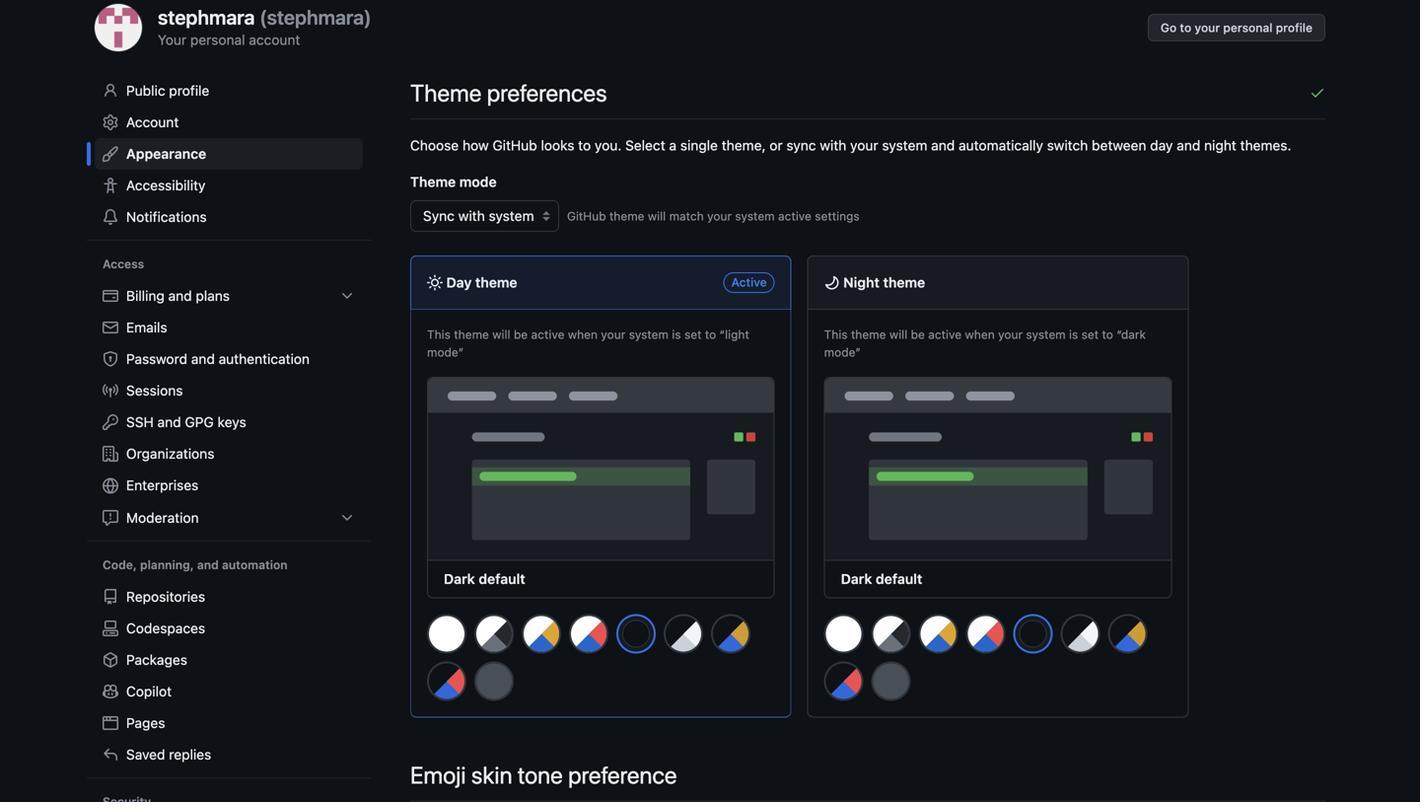 Task type: vqa. For each thing, say whether or not it's contained in the screenshot.
the left GitHub
yes



Task type: locate. For each thing, give the bounding box(es) containing it.
day
[[1151, 137, 1174, 153]]

dark protanopia & deuteranopia image inside day theme picker option group
[[711, 614, 751, 654]]

1 dark default image from the left
[[624, 621, 649, 647]]

2 be from the left
[[911, 328, 925, 341]]

1 horizontal spatial profile
[[1277, 21, 1313, 35]]

profile up check icon
[[1277, 21, 1313, 35]]

light protanopia & deuteranopia image left light tritanopia icon
[[522, 614, 561, 654]]

theme for github theme will match your system active settings
[[610, 209, 645, 223]]

default up light high contrast icon
[[876, 571, 923, 587]]

package image
[[103, 652, 118, 668]]

1 horizontal spatial default
[[876, 571, 923, 587]]

light default image left light high contrast icon
[[825, 614, 864, 654]]

github right how
[[493, 137, 537, 153]]

to
[[1181, 21, 1192, 35], [578, 137, 591, 153], [705, 328, 717, 341], [1103, 328, 1114, 341]]

2 set from the left
[[1082, 328, 1099, 341]]

1 light protanopia & deuteranopia image from the left
[[522, 614, 561, 654]]

account
[[249, 32, 300, 48]]

be inside this theme will be active when your system is set to "light mode"
[[514, 328, 528, 341]]

1 horizontal spatial is
[[1070, 328, 1079, 341]]

theme
[[610, 209, 645, 223], [476, 274, 518, 291], [884, 274, 926, 291], [454, 328, 489, 341], [852, 328, 887, 341]]

1 when from the left
[[568, 328, 598, 341]]

emails
[[126, 319, 167, 335]]

be down day theme
[[514, 328, 528, 341]]

organization image
[[103, 446, 118, 462]]

check image
[[1310, 85, 1326, 101]]

1 dark tritanopia image from the left
[[427, 662, 467, 701]]

1 default from the left
[[479, 571, 526, 587]]

theme up choose
[[410, 79, 482, 107]]

light protanopia & deuteranopia image inside day theme picker option group
[[522, 614, 561, 654]]

theme right night
[[884, 274, 926, 291]]

dark high contrast image
[[664, 614, 704, 654]]

authentication
[[219, 351, 310, 367]]

sessions
[[126, 382, 183, 399]]

1 horizontal spatial personal
[[1224, 21, 1273, 35]]

go
[[1161, 21, 1177, 35]]

billing
[[126, 288, 165, 304]]

dark default up light high contrast image on the left bottom of the page
[[444, 571, 526, 587]]

switch
[[1048, 137, 1089, 153]]

theme for theme mode
[[410, 174, 456, 190]]

profile inside "link"
[[169, 82, 210, 99]]

0 horizontal spatial personal
[[190, 32, 245, 48]]

2 when from the left
[[966, 328, 995, 341]]

dark tritanopia image left dark dimmed image
[[825, 662, 864, 701]]

personal right the go
[[1224, 21, 1273, 35]]

copilot
[[126, 683, 172, 700]]

light default image
[[427, 614, 467, 654], [825, 614, 864, 654]]

this for this theme will be active when your system is set to "light mode"
[[427, 328, 451, 341]]

1 horizontal spatial light protanopia & deuteranopia image
[[919, 614, 959, 654]]

2 dark protanopia & deuteranopia image from the left
[[1109, 614, 1148, 654]]

theme down night
[[852, 328, 887, 341]]

your
[[158, 32, 187, 48]]

0 horizontal spatial light protanopia & deuteranopia image
[[522, 614, 561, 654]]

set inside this theme will be active when your system is set to "dark mode"
[[1082, 328, 1099, 341]]

1 be from the left
[[514, 328, 528, 341]]

set left ""light"
[[685, 328, 702, 341]]

will for this theme will be active when your system is set to "dark mode"
[[890, 328, 908, 341]]

set inside this theme will be active when your system is set to "light mode"
[[685, 328, 702, 341]]

2 light default image from the left
[[825, 614, 864, 654]]

a
[[670, 137, 677, 153]]

theme down day theme
[[454, 328, 489, 341]]

to left ""light"
[[705, 328, 717, 341]]

is for "light
[[672, 328, 681, 341]]

organizations link
[[95, 438, 363, 470]]

access
[[103, 257, 144, 271]]

2 horizontal spatial will
[[890, 328, 908, 341]]

dark up light high contrast icon
[[841, 571, 873, 587]]

will inside this theme will be active when your system is set to "dark mode"
[[890, 328, 908, 341]]

profile
[[1277, 21, 1313, 35], [169, 82, 210, 99]]

2 dark default from the left
[[841, 571, 923, 587]]

moon image
[[825, 275, 840, 291]]

light protanopia & deuteranopia image for this theme will be active when your system is set to "light mode"
[[522, 614, 561, 654]]

be inside this theme will be active when your system is set to "dark mode"
[[911, 328, 925, 341]]

0 horizontal spatial default
[[479, 571, 526, 587]]

light protanopia & deuteranopia image inside night theme picker option group
[[919, 614, 959, 654]]

dark default image
[[624, 621, 649, 647], [1021, 621, 1047, 647]]

2 dark tritanopia image from the left
[[825, 662, 864, 701]]

profile right 'public'
[[169, 82, 210, 99]]

globe image
[[103, 478, 118, 494]]

light protanopia & deuteranopia image right light high contrast icon
[[919, 614, 959, 654]]

is
[[672, 328, 681, 341], [1070, 328, 1079, 341]]

when for "dark
[[966, 328, 995, 341]]

dark up light high contrast image on the left bottom of the page
[[444, 571, 475, 587]]

theme for day theme
[[476, 274, 518, 291]]

key image
[[103, 414, 118, 430]]

emoji skin tone preference
[[410, 761, 677, 789]]

will left match
[[648, 209, 666, 223]]

personal inside 'stephmara (stephmara) your personal account'
[[190, 32, 245, 48]]

dark protanopia & deuteranopia image right dark high contrast image
[[711, 614, 751, 654]]

will down day theme
[[493, 328, 511, 341]]

1 set from the left
[[685, 328, 702, 341]]

1 horizontal spatial when
[[966, 328, 995, 341]]

mode"
[[427, 345, 464, 359], [825, 345, 861, 359]]

1 horizontal spatial github
[[567, 209, 606, 223]]

when inside this theme will be active when your system is set to "light mode"
[[568, 328, 598, 341]]

public
[[126, 82, 165, 99]]

emoji
[[410, 761, 466, 789]]

your inside this theme will be active when your system is set to "light mode"
[[601, 328, 626, 341]]

to left you.
[[578, 137, 591, 153]]

1 horizontal spatial be
[[911, 328, 925, 341]]

1 horizontal spatial this
[[825, 328, 848, 341]]

keys
[[218, 414, 246, 430]]

this inside this theme will be active when your system is set to "dark mode"
[[825, 328, 848, 341]]

dark protanopia & deuteranopia image right dark high contrast icon
[[1109, 614, 1148, 654]]

light protanopia & deuteranopia image
[[522, 614, 561, 654], [919, 614, 959, 654]]

be down night theme
[[911, 328, 925, 341]]

light tritanopia image
[[967, 614, 1006, 654]]

theme inside this theme will be active when your system is set to "light mode"
[[454, 328, 489, 341]]

0 horizontal spatial dark tritanopia image
[[427, 662, 467, 701]]

0 horizontal spatial dark default image
[[624, 621, 649, 647]]

how
[[463, 137, 489, 153]]

theme inside this theme will be active when your system is set to "dark mode"
[[852, 328, 887, 341]]

0 horizontal spatial be
[[514, 328, 528, 341]]

system left "dark
[[1027, 328, 1066, 341]]

dark high contrast image
[[1061, 614, 1101, 654]]

default for this theme will be active when your system is set to "light mode"
[[479, 571, 526, 587]]

and left the 'automatically'
[[932, 137, 955, 153]]

theme for this theme will be active when your system is set to "light mode"
[[454, 328, 489, 341]]

this
[[427, 328, 451, 341], [825, 328, 848, 341]]

mode" down sun image at left
[[427, 345, 464, 359]]

to inside this theme will be active when your system is set to "dark mode"
[[1103, 328, 1114, 341]]

dark tritanopia image for this theme will be active when your system is set to "light mode"
[[427, 662, 467, 701]]

dark default image left dark high contrast image
[[624, 621, 649, 647]]

1 mode" from the left
[[427, 345, 464, 359]]

1 horizontal spatial light default image
[[825, 614, 864, 654]]

default up light high contrast image on the left bottom of the page
[[479, 571, 526, 587]]

1 dark default from the left
[[444, 571, 526, 587]]

1 horizontal spatial mode"
[[825, 345, 861, 359]]

1 horizontal spatial dark default
[[841, 571, 923, 587]]

copilot link
[[95, 676, 363, 707]]

will
[[648, 209, 666, 223], [493, 328, 511, 341], [890, 328, 908, 341]]

1 horizontal spatial dark tritanopia image
[[825, 662, 864, 701]]

2 dark default image from the left
[[1021, 621, 1047, 647]]

0 horizontal spatial active
[[531, 328, 565, 341]]

2 light protanopia & deuteranopia image from the left
[[919, 614, 959, 654]]

theme right day
[[476, 274, 518, 291]]

2 horizontal spatial active
[[929, 328, 962, 341]]

1 dark from the left
[[444, 571, 475, 587]]

theme left match
[[610, 209, 645, 223]]

system
[[883, 137, 928, 153], [736, 209, 775, 223], [629, 328, 669, 341], [1027, 328, 1066, 341]]

personal
[[1224, 21, 1273, 35], [190, 32, 245, 48]]

is inside this theme will be active when your system is set to "light mode"
[[672, 328, 681, 341]]

light protanopia & deuteranopia image for this theme will be active when your system is set to "dark mode"
[[919, 614, 959, 654]]

1 horizontal spatial will
[[648, 209, 666, 223]]

pages link
[[95, 707, 363, 739]]

"light
[[720, 328, 750, 341]]

0 horizontal spatial is
[[672, 328, 681, 341]]

1 theme from the top
[[410, 79, 482, 107]]

dark default image left dark high contrast icon
[[1021, 621, 1047, 647]]

saved replies link
[[95, 739, 363, 771]]

set
[[685, 328, 702, 341], [1082, 328, 1099, 341]]

set left "dark
[[1082, 328, 1099, 341]]

0 horizontal spatial will
[[493, 328, 511, 341]]

when
[[568, 328, 598, 341], [966, 328, 995, 341]]

system inside this theme will be active when your system is set to "dark mode"
[[1027, 328, 1066, 341]]

light default image left light high contrast image on the left bottom of the page
[[427, 614, 467, 654]]

is inside this theme will be active when your system is set to "dark mode"
[[1070, 328, 1079, 341]]

and up repositories link
[[197, 558, 219, 572]]

set for "dark
[[1082, 328, 1099, 341]]

plans
[[196, 288, 230, 304]]

and left plans
[[168, 288, 192, 304]]

day theme
[[443, 274, 518, 291]]

dark default for this theme will be active when your system is set to "dark mode"
[[841, 571, 923, 587]]

dark for this theme will be active when your system is set to "dark mode"
[[841, 571, 873, 587]]

public profile
[[126, 82, 210, 99]]

mode" inside this theme will be active when your system is set to "light mode"
[[427, 345, 464, 359]]

mode
[[460, 174, 497, 190]]

dark protanopia & deuteranopia image inside night theme picker option group
[[1109, 614, 1148, 654]]

saved
[[126, 746, 165, 763]]

light default image for this theme will be active when your system is set to "dark mode"
[[825, 614, 864, 654]]

is left "dark
[[1070, 328, 1079, 341]]

active for this theme will be active when your system is set to "dark mode"
[[929, 328, 962, 341]]

be
[[514, 328, 528, 341], [911, 328, 925, 341]]

be for this theme will be active when your system is set to "light mode"
[[514, 328, 528, 341]]

sessions link
[[95, 375, 363, 407]]

and down emails link
[[191, 351, 215, 367]]

0 vertical spatial profile
[[1277, 21, 1313, 35]]

account link
[[95, 107, 363, 138]]

1 vertical spatial profile
[[169, 82, 210, 99]]

github
[[493, 137, 537, 153], [567, 209, 606, 223]]

this down moon image
[[825, 328, 848, 341]]

set for "light
[[685, 328, 702, 341]]

2 mode" from the left
[[825, 345, 861, 359]]

1 dark protanopia & deuteranopia image from the left
[[711, 614, 751, 654]]

mode" inside this theme will be active when your system is set to "dark mode"
[[825, 345, 861, 359]]

1 vertical spatial theme
[[410, 174, 456, 190]]

this inside this theme will be active when your system is set to "light mode"
[[427, 328, 451, 341]]

automation
[[222, 558, 288, 572]]

0 horizontal spatial dark default
[[444, 571, 526, 587]]

mode" down moon image
[[825, 345, 861, 359]]

2 is from the left
[[1070, 328, 1079, 341]]

and inside 'link'
[[191, 351, 215, 367]]

accessibility
[[126, 177, 206, 193]]

dark default
[[444, 571, 526, 587], [841, 571, 923, 587]]

dark protanopia & deuteranopia image
[[711, 614, 751, 654], [1109, 614, 1148, 654]]

1 this from the left
[[427, 328, 451, 341]]

0 horizontal spatial dark
[[444, 571, 475, 587]]

theme
[[410, 79, 482, 107], [410, 174, 456, 190]]

personal for to
[[1224, 21, 1273, 35]]

looks
[[541, 137, 575, 153]]

0 horizontal spatial when
[[568, 328, 598, 341]]

enterprises link
[[95, 470, 363, 502]]

personal down stephmara
[[190, 32, 245, 48]]

when inside this theme will be active when your system is set to "dark mode"
[[966, 328, 995, 341]]

active inside this theme will be active when your system is set to "dark mode"
[[929, 328, 962, 341]]

github down you.
[[567, 209, 606, 223]]

1 horizontal spatial dark protanopia & deuteranopia image
[[1109, 614, 1148, 654]]

0 horizontal spatial light default image
[[427, 614, 467, 654]]

access list
[[95, 280, 363, 534]]

copilot image
[[103, 684, 118, 700]]

1 horizontal spatial dark
[[841, 571, 873, 587]]

night
[[1205, 137, 1237, 153]]

light high contrast image
[[872, 614, 911, 654]]

is left ""light"
[[672, 328, 681, 341]]

system right with
[[883, 137, 928, 153]]

0 horizontal spatial this
[[427, 328, 451, 341]]

1 horizontal spatial set
[[1082, 328, 1099, 341]]

mode" for this theme will be active when your system is set to "dark mode"
[[825, 345, 861, 359]]

active
[[779, 209, 812, 223], [531, 328, 565, 341], [929, 328, 962, 341]]

to inside this theme will be active when your system is set to "light mode"
[[705, 328, 717, 341]]

0 horizontal spatial github
[[493, 137, 537, 153]]

0 vertical spatial theme
[[410, 79, 482, 107]]

dark tritanopia image for this theme will be active when your system is set to "dark mode"
[[825, 662, 864, 701]]

active inside this theme will be active when your system is set to "light mode"
[[531, 328, 565, 341]]

system left ""light"
[[629, 328, 669, 341]]

2 default from the left
[[876, 571, 923, 587]]

repositories link
[[95, 581, 363, 613]]

dark default image for this theme will be active when your system is set to "dark mode"
[[1021, 621, 1047, 647]]

dark default up light high contrast icon
[[841, 571, 923, 587]]

default for this theme will be active when your system is set to "dark mode"
[[876, 571, 923, 587]]

emails link
[[95, 312, 363, 343]]

codespaces link
[[95, 613, 363, 644]]

dark tritanopia image
[[427, 662, 467, 701], [825, 662, 864, 701]]

0 horizontal spatial mode"
[[427, 345, 464, 359]]

0 horizontal spatial set
[[685, 328, 702, 341]]

theme preferences
[[410, 79, 607, 107]]

2 dark from the left
[[841, 571, 873, 587]]

0 horizontal spatial dark protanopia & deuteranopia image
[[711, 614, 751, 654]]

bell image
[[103, 209, 118, 225]]

will down night theme
[[890, 328, 908, 341]]

0 horizontal spatial profile
[[169, 82, 210, 99]]

theme down choose
[[410, 174, 456, 190]]

mail image
[[103, 320, 118, 335]]

1 is from the left
[[672, 328, 681, 341]]

"dark
[[1117, 328, 1147, 341]]

2 theme from the top
[[410, 174, 456, 190]]

packages
[[126, 652, 187, 668]]

notifications
[[126, 209, 207, 225]]

1 light default image from the left
[[427, 614, 467, 654]]

will inside this theme will be active when your system is set to "light mode"
[[493, 328, 511, 341]]

night theme
[[840, 274, 926, 291]]

mode" for this theme will be active when your system is set to "light mode"
[[427, 345, 464, 359]]

2 this from the left
[[825, 328, 848, 341]]

dark tritanopia image left dark dimmed icon on the left
[[427, 662, 467, 701]]

theme for this theme will be active when your system is set to "dark mode"
[[852, 328, 887, 341]]

and
[[932, 137, 955, 153], [1177, 137, 1201, 153], [168, 288, 192, 304], [191, 351, 215, 367], [157, 414, 181, 430], [197, 558, 219, 572]]

themes.
[[1241, 137, 1292, 153]]

1 horizontal spatial dark default image
[[1021, 621, 1047, 647]]

this down sun image at left
[[427, 328, 451, 341]]

to left "dark
[[1103, 328, 1114, 341]]



Task type: describe. For each thing, give the bounding box(es) containing it.
between
[[1092, 137, 1147, 153]]

codespaces
[[126, 620, 205, 636]]

this for this theme will be active when your system is set to "dark mode"
[[825, 328, 848, 341]]

day theme picker option group
[[426, 613, 775, 709]]

moderation
[[126, 510, 199, 526]]

packages link
[[95, 644, 363, 676]]

code, planning, and automation
[[103, 558, 288, 572]]

account
[[126, 114, 179, 130]]

@stephmara image
[[95, 4, 142, 51]]

night
[[844, 274, 880, 291]]

ssh
[[126, 414, 154, 430]]

night theme picker option group
[[824, 613, 1173, 709]]

password and authentication
[[126, 351, 310, 367]]

sun image
[[427, 275, 443, 291]]

accessibility link
[[95, 170, 363, 201]]

(stephmara)
[[260, 5, 372, 29]]

choose how github looks to you. select a single theme, or sync with your system and       automatically switch between day and night themes.
[[410, 137, 1292, 153]]

dark for this theme will be active when your system is set to "light mode"
[[444, 571, 475, 587]]

accessibility image
[[103, 178, 118, 193]]

with
[[820, 137, 847, 153]]

repo image
[[103, 589, 118, 605]]

choose
[[410, 137, 459, 153]]

sync
[[787, 137, 817, 153]]

or
[[770, 137, 783, 153]]

codespaces image
[[103, 621, 118, 636]]

broadcast image
[[103, 383, 118, 399]]

code, planning, and automation list
[[95, 581, 363, 771]]

be for this theme will be active when your system is set to "dark mode"
[[911, 328, 925, 341]]

stephmara
[[158, 5, 255, 29]]

dark default image for this theme will be active when your system is set to "light mode"
[[624, 621, 649, 647]]

personal for (stephmara)
[[190, 32, 245, 48]]

theme for theme preferences
[[410, 79, 482, 107]]

single
[[681, 137, 718, 153]]

repositories
[[126, 589, 205, 605]]

system up active
[[736, 209, 775, 223]]

light high contrast image
[[475, 614, 514, 654]]

preference
[[568, 761, 677, 789]]

appearance
[[126, 146, 206, 162]]

billing and plans
[[126, 288, 230, 304]]

browser image
[[103, 715, 118, 731]]

gpg
[[185, 414, 214, 430]]

notifications link
[[95, 201, 363, 233]]

active
[[732, 275, 767, 289]]

0 vertical spatial github
[[493, 137, 537, 153]]

pages
[[126, 715, 165, 731]]

you.
[[595, 137, 622, 153]]

select
[[626, 137, 666, 153]]

and inside dropdown button
[[168, 288, 192, 304]]

light default image for this theme will be active when your system is set to "light mode"
[[427, 614, 467, 654]]

1 horizontal spatial active
[[779, 209, 812, 223]]

when for "light
[[568, 328, 598, 341]]

day
[[447, 274, 472, 291]]

password
[[126, 351, 188, 367]]

go to your personal profile
[[1161, 21, 1313, 35]]

this theme will be active when your system is set to "dark mode"
[[825, 328, 1147, 359]]

billing and plans button
[[95, 280, 363, 312]]

dark dimmed image
[[475, 662, 514, 701]]

automatically
[[959, 137, 1044, 153]]

shield lock image
[[103, 351, 118, 367]]

go to your personal profile link
[[1149, 14, 1326, 41]]

is for "dark
[[1070, 328, 1079, 341]]

code,
[[103, 558, 137, 572]]

paintbrush image
[[103, 146, 118, 162]]

moderation button
[[95, 502, 363, 534]]

replies
[[169, 746, 211, 763]]

system inside this theme will be active when your system is set to "light mode"
[[629, 328, 669, 341]]

enterprises
[[126, 477, 199, 493]]

saved replies
[[126, 746, 211, 763]]

this theme will be active when your system is set to "light mode"
[[427, 328, 750, 359]]

theme mode
[[410, 174, 497, 190]]

appearance link
[[95, 138, 363, 170]]

your inside this theme will be active when your system is set to "dark mode"
[[999, 328, 1023, 341]]

light tritanopia image
[[569, 614, 609, 654]]

1 vertical spatial github
[[567, 209, 606, 223]]

gear image
[[103, 114, 118, 130]]

skin
[[472, 761, 513, 789]]

public profile link
[[95, 75, 363, 107]]

dark protanopia & deuteranopia image for this theme will be active when your system is set to "light mode"
[[711, 614, 751, 654]]

will for this theme will be active when your system is set to "light mode"
[[493, 328, 511, 341]]

settings
[[815, 209, 860, 223]]

theme,
[[722, 137, 766, 153]]

theme for night theme
[[884, 274, 926, 291]]

ssh and gpg keys link
[[95, 407, 363, 438]]

dark protanopia & deuteranopia image for this theme will be active when your system is set to "dark mode"
[[1109, 614, 1148, 654]]

to right the go
[[1181, 21, 1192, 35]]

dark dimmed image
[[872, 662, 911, 701]]

preferences
[[487, 79, 607, 107]]

reply image
[[103, 747, 118, 763]]

github theme will match your system active settings
[[567, 209, 860, 223]]

organizations
[[126, 446, 215, 462]]

will for github theme will match your system active settings
[[648, 209, 666, 223]]

dark default for this theme will be active when your system is set to "light mode"
[[444, 571, 526, 587]]

and right ssh
[[157, 414, 181, 430]]

stephmara (stephmara) your personal account
[[158, 5, 372, 48]]

and right day
[[1177, 137, 1201, 153]]

planning,
[[140, 558, 194, 572]]

match
[[670, 209, 704, 223]]

password and authentication link
[[95, 343, 363, 375]]

active for this theme will be active when your system is set to "light mode"
[[531, 328, 565, 341]]

tone
[[518, 761, 563, 789]]

person image
[[103, 83, 118, 99]]

ssh and gpg keys
[[126, 414, 246, 430]]



